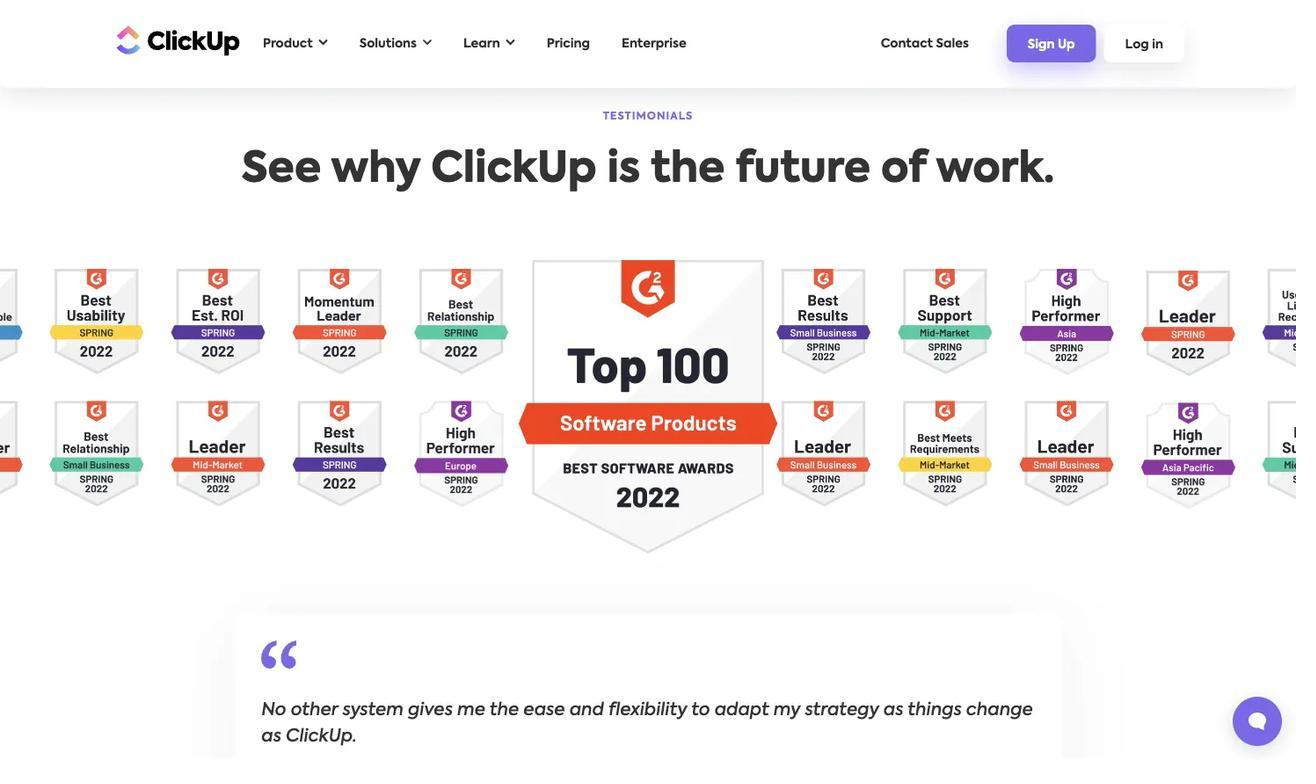 Task type: locate. For each thing, give the bounding box(es) containing it.
adapt
[[715, 702, 769, 720]]

why
[[331, 149, 421, 191]]

1 vertical spatial as
[[261, 729, 281, 746]]

as down no
[[261, 729, 281, 746]]

log
[[1125, 38, 1149, 51]]

contact
[[881, 37, 933, 50]]

change
[[966, 702, 1033, 720]]

log in
[[1125, 38, 1164, 51]]

0 vertical spatial the
[[651, 149, 725, 191]]

sign up
[[1028, 38, 1075, 51]]

system
[[342, 702, 403, 720]]

no other system gives me the ease and flexibility to adapt my strategy as things change as clickup. link
[[235, 615, 1062, 761]]

the inside no other system gives me the ease and flexibility to adapt my strategy as things change as clickup.
[[489, 702, 519, 720]]

my
[[774, 702, 801, 720]]

0 vertical spatial as
[[884, 702, 904, 720]]

work.
[[936, 149, 1055, 191]]

in
[[1152, 38, 1164, 51]]

0 horizontal spatial as
[[261, 729, 281, 746]]

1 vertical spatial the
[[489, 702, 519, 720]]

of
[[881, 149, 926, 191]]

contact sales link
[[872, 29, 978, 58]]

strategy
[[805, 702, 879, 720]]

up
[[1058, 38, 1075, 51]]

pricing
[[547, 37, 590, 50]]

testimonials
[[603, 111, 693, 122]]

pricing link
[[538, 29, 599, 58]]

me
[[457, 702, 485, 720]]

log in link
[[1104, 25, 1185, 62]]

as left things
[[884, 702, 904, 720]]

0 horizontal spatial the
[[489, 702, 519, 720]]

the right me
[[489, 702, 519, 720]]

to
[[691, 702, 710, 720]]

things
[[908, 702, 962, 720]]

clickup.
[[286, 729, 357, 746]]

the
[[651, 149, 725, 191], [489, 702, 519, 720]]

as
[[884, 702, 904, 720], [261, 729, 281, 746]]

enterprise link
[[613, 29, 695, 58]]

1 horizontal spatial as
[[884, 702, 904, 720]]

sales
[[936, 37, 969, 50]]

sign up button
[[1007, 25, 1096, 62]]

clickup
[[431, 149, 597, 191]]

the right is
[[651, 149, 725, 191]]



Task type: vqa. For each thing, say whether or not it's contained in the screenshot.
my
yes



Task type: describe. For each thing, give the bounding box(es) containing it.
product button
[[254, 26, 337, 62]]

enterprise
[[622, 37, 687, 50]]

no
[[261, 702, 286, 720]]

sign
[[1028, 38, 1055, 51]]

contact sales
[[881, 37, 969, 50]]

is
[[607, 149, 641, 191]]

top 100 fastest growing products best software awards 2021 image
[[519, 260, 778, 555]]

no other system gives me the ease and flexibility to adapt my strategy as things change as clickup.
[[261, 702, 1033, 746]]

flexibility
[[608, 702, 687, 720]]

solutions button
[[351, 26, 441, 62]]

learn button
[[455, 26, 524, 62]]

gives
[[408, 702, 453, 720]]

other
[[291, 702, 338, 720]]

clickup image
[[112, 24, 240, 57]]

and
[[569, 702, 604, 720]]

see why clickup is the future of work.
[[242, 149, 1055, 191]]

learn
[[464, 37, 500, 50]]

ease
[[523, 702, 565, 720]]

future
[[735, 149, 871, 191]]

1 horizontal spatial the
[[651, 149, 725, 191]]

product
[[263, 37, 313, 50]]

solutions
[[359, 37, 417, 50]]

see
[[242, 149, 321, 191]]



